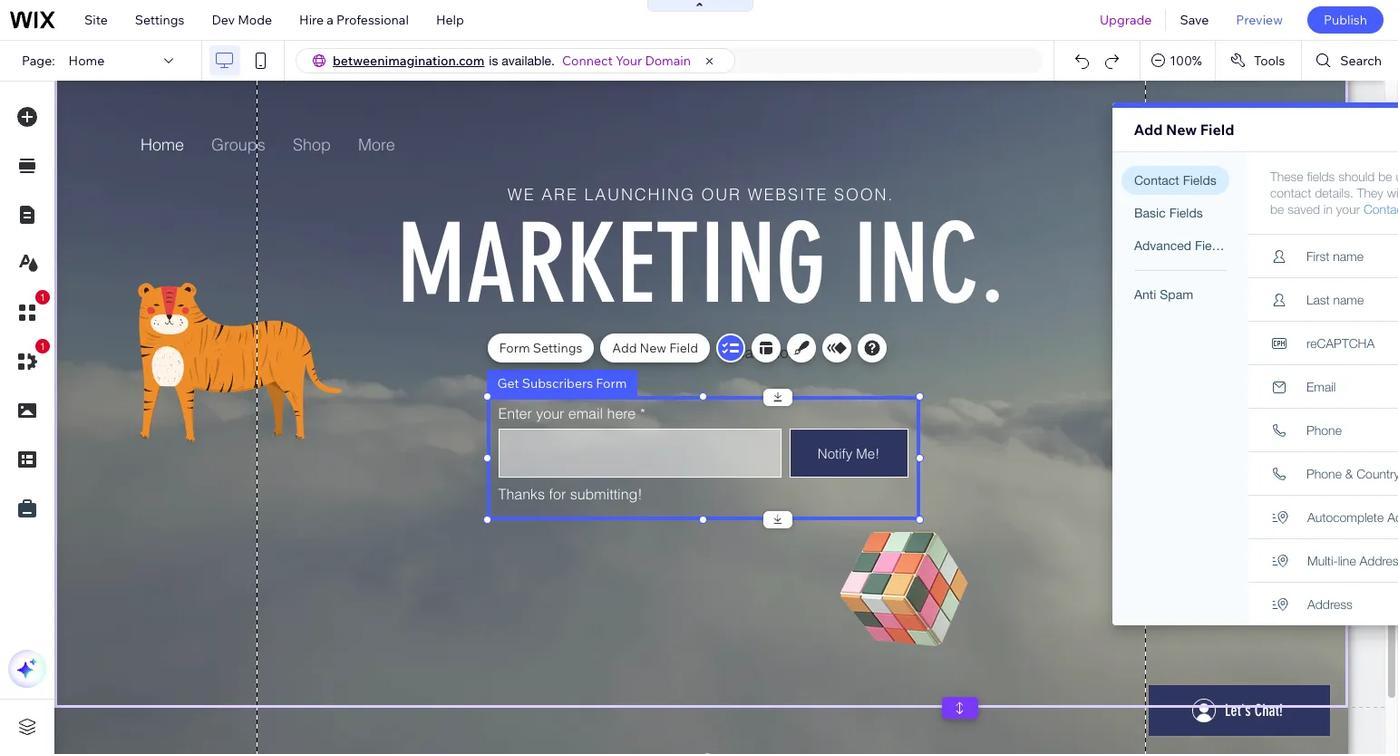 Task type: vqa. For each thing, say whether or not it's contained in the screenshot.
'A'
yes



Task type: locate. For each thing, give the bounding box(es) containing it.
tools button
[[1216, 41, 1302, 81]]

1 1 button from the top
[[8, 290, 50, 332]]

1 vertical spatial add
[[613, 340, 637, 356]]

0 vertical spatial 1
[[40, 292, 45, 303]]

1
[[40, 292, 45, 303], [40, 341, 45, 352]]

1 vertical spatial field
[[670, 340, 698, 356]]

form
[[499, 340, 530, 356], [596, 376, 627, 392]]

1 1 from the top
[[40, 292, 45, 303]]

a
[[327, 12, 334, 28]]

search
[[1341, 53, 1382, 69]]

1 vertical spatial form
[[596, 376, 627, 392]]

0 horizontal spatial field
[[670, 340, 698, 356]]

get
[[498, 376, 519, 392]]

tools
[[1254, 53, 1286, 69]]

0 vertical spatial settings
[[135, 12, 185, 28]]

add up get subscribers form
[[613, 340, 637, 356]]

1 horizontal spatial form
[[596, 376, 627, 392]]

1 for first 1 button from the bottom of the page
[[40, 341, 45, 352]]

available.
[[502, 54, 555, 68]]

1 vertical spatial 1
[[40, 341, 45, 352]]

2 1 button from the top
[[8, 339, 50, 381]]

settings left the dev
[[135, 12, 185, 28]]

100% button
[[1141, 41, 1215, 81]]

0 horizontal spatial settings
[[135, 12, 185, 28]]

0 vertical spatial field
[[1201, 121, 1235, 139]]

betweenimagination.com
[[333, 53, 485, 69]]

mode
[[238, 12, 272, 28]]

publish button
[[1308, 6, 1384, 34]]

1 vertical spatial 1 button
[[8, 339, 50, 381]]

1 horizontal spatial add
[[1134, 121, 1163, 139]]

new
[[1167, 121, 1198, 139], [640, 340, 667, 356]]

0 vertical spatial form
[[499, 340, 530, 356]]

get subscribers form
[[498, 376, 627, 392]]

settings up the subscribers
[[533, 340, 583, 356]]

0 vertical spatial new
[[1167, 121, 1198, 139]]

0 vertical spatial add
[[1134, 121, 1163, 139]]

1 vertical spatial settings
[[533, 340, 583, 356]]

add down 100% button
[[1134, 121, 1163, 139]]

1 button
[[8, 290, 50, 332], [8, 339, 50, 381]]

settings
[[135, 12, 185, 28], [533, 340, 583, 356]]

hire
[[299, 12, 324, 28]]

2 1 from the top
[[40, 341, 45, 352]]

field
[[1201, 121, 1235, 139], [670, 340, 698, 356]]

1 horizontal spatial add new field
[[1134, 121, 1235, 139]]

form right the subscribers
[[596, 376, 627, 392]]

100%
[[1170, 53, 1203, 69]]

publish
[[1324, 12, 1368, 28]]

your
[[616, 53, 643, 69]]

save button
[[1167, 0, 1223, 40]]

0 horizontal spatial new
[[640, 340, 667, 356]]

0 vertical spatial 1 button
[[8, 290, 50, 332]]

hire a professional
[[299, 12, 409, 28]]

0 horizontal spatial add new field
[[613, 340, 698, 356]]

add new field
[[1134, 121, 1235, 139], [613, 340, 698, 356]]

form settings
[[499, 340, 583, 356]]

form up get
[[499, 340, 530, 356]]

home
[[69, 53, 105, 69]]

add
[[1134, 121, 1163, 139], [613, 340, 637, 356]]

0 horizontal spatial form
[[499, 340, 530, 356]]

is available. connect your domain
[[489, 53, 691, 69]]

connect
[[562, 53, 613, 69]]



Task type: describe. For each thing, give the bounding box(es) containing it.
help
[[436, 12, 464, 28]]

upgrade
[[1100, 12, 1152, 28]]

0 vertical spatial add new field
[[1134, 121, 1235, 139]]

subscribers
[[522, 376, 593, 392]]

domain
[[645, 53, 691, 69]]

1 horizontal spatial settings
[[533, 340, 583, 356]]

1 horizontal spatial new
[[1167, 121, 1198, 139]]

preview
[[1237, 12, 1283, 28]]

1 horizontal spatial field
[[1201, 121, 1235, 139]]

search button
[[1303, 41, 1399, 81]]

site
[[84, 12, 108, 28]]

0 horizontal spatial add
[[613, 340, 637, 356]]

1 vertical spatial new
[[640, 340, 667, 356]]

1 vertical spatial add new field
[[613, 340, 698, 356]]

save
[[1181, 12, 1209, 28]]

is
[[489, 54, 498, 68]]

dev
[[212, 12, 235, 28]]

preview button
[[1223, 0, 1297, 40]]

dev mode
[[212, 12, 272, 28]]

1 for 2nd 1 button from the bottom
[[40, 292, 45, 303]]

professional
[[337, 12, 409, 28]]



